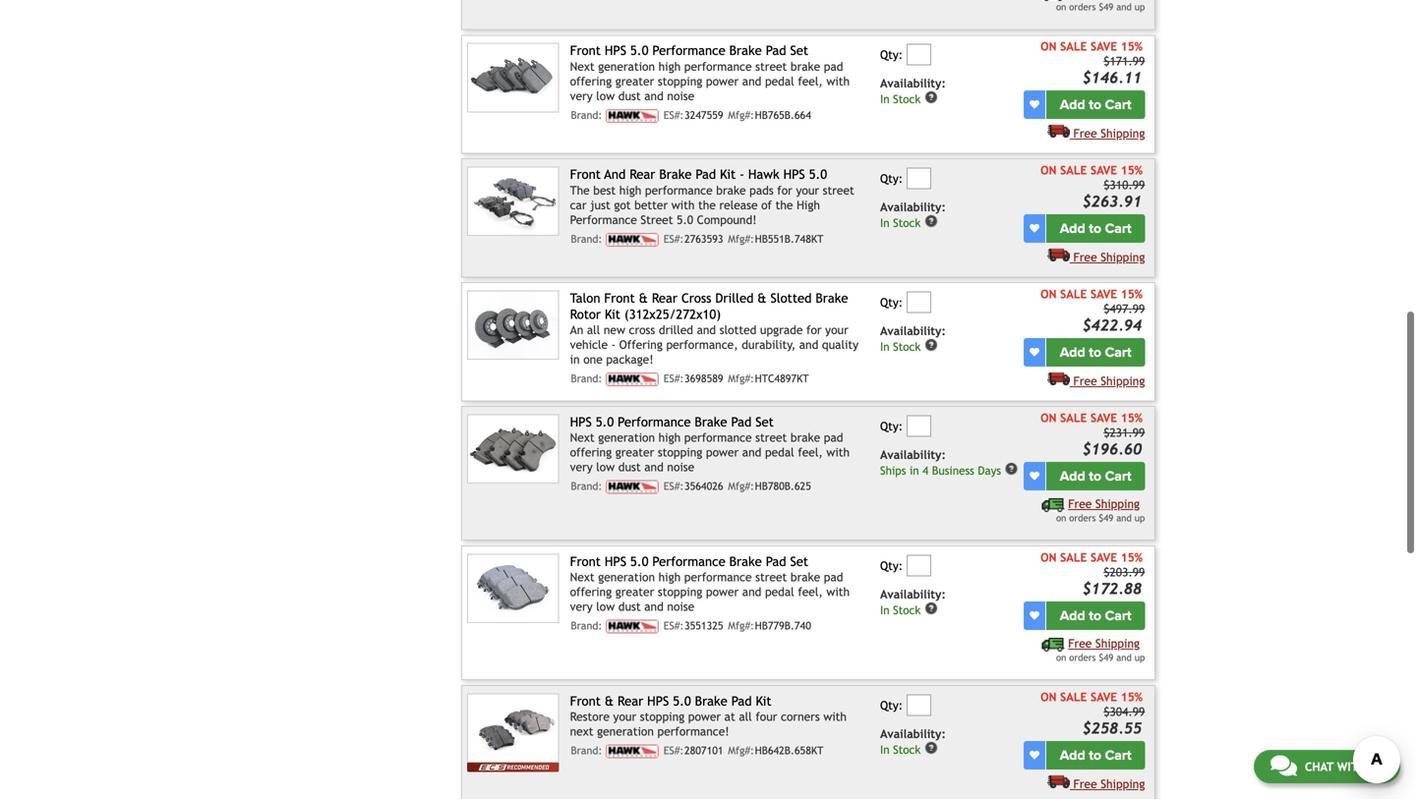 Task type: vqa. For each thing, say whether or not it's contained in the screenshot.
Piece associated with Yellow
no



Task type: describe. For each thing, give the bounding box(es) containing it.
3698589
[[684, 373, 723, 385]]

brake inside hps 5.0 performance brake pad set next generation high performance street brake pad offering greater stopping power and pedal feel, with very low dust and noise
[[791, 431, 820, 445]]

pad up hb765b.664
[[766, 43, 786, 58]]

mfg#: for $146.11
[[728, 109, 754, 121]]

noise for $172.88
[[667, 600, 695, 614]]

with inside front and rear brake pad kit - hawk hps 5.0 the best high performance brake pads for your street car just got better with the release of the high performance street 5.0 compound!
[[671, 198, 695, 212]]

hps 5.0 performance brake pad set link
[[570, 414, 774, 430]]

kit inside front & rear hps 5.0 brake pad kit restore your stopping power at all four corners with next generation performance!
[[756, 694, 772, 709]]

high up es#: 3247559 mfg#: hb765b.664
[[659, 59, 681, 73]]

drilled
[[659, 323, 693, 337]]

on sale save 15% $310.99 $263.91
[[1041, 163, 1145, 210]]

ecs tuning recommends this product. image
[[467, 763, 559, 772]]

1 on from the top
[[1056, 1, 1066, 12]]

at
[[724, 710, 735, 724]]

performance!
[[657, 725, 729, 739]]

$422.94
[[1082, 317, 1142, 334]]

$310.99
[[1104, 178, 1145, 192]]

availability: for $258.55
[[880, 727, 946, 741]]

durability,
[[742, 338, 796, 352]]

pad for $172.88
[[824, 571, 843, 584]]

power inside front & rear hps 5.0 brake pad kit restore your stopping power at all four corners with next generation performance!
[[688, 710, 721, 724]]

chat with us
[[1305, 760, 1384, 774]]

add to cart button for $258.55
[[1046, 741, 1145, 770]]

shipping down the $196.60
[[1095, 497, 1140, 511]]

power inside hps 5.0 performance brake pad set next generation high performance street brake pad offering greater stopping power and pedal feel, with very low dust and noise
[[706, 446, 739, 459]]

up for $172.88
[[1135, 652, 1145, 663]]

add to cart button for $172.88
[[1046, 602, 1145, 630]]

$49 for $172.88
[[1099, 652, 1114, 663]]

add to wish list image for $263.91
[[1030, 224, 1040, 234]]

in for $263.91
[[880, 216, 890, 230]]

to for $258.55
[[1089, 747, 1102, 764]]

pedal for $146.11
[[765, 74, 794, 88]]

es#: 3698589 mfg#: htc4897kt
[[664, 373, 809, 385]]

just
[[590, 198, 610, 212]]

brake up es#: 3247559 mfg#: hb765b.664
[[729, 43, 762, 58]]

offering inside hps 5.0 performance brake pad set next generation high performance street brake pad offering greater stopping power and pedal feel, with very low dust and noise
[[570, 446, 612, 459]]

set for $146.11
[[790, 43, 808, 58]]

greater for $146.11
[[615, 74, 654, 88]]

$171.99
[[1104, 54, 1145, 68]]

your inside front & rear hps 5.0 brake pad kit restore your stopping power at all four corners with next generation performance!
[[613, 710, 636, 724]]

add for $172.88
[[1060, 608, 1085, 624]]

$203.99
[[1104, 565, 1145, 579]]

front & rear hps 5.0 brake pad kit restore your stopping power at all four corners with next generation performance!
[[570, 694, 847, 739]]

htc4897kt
[[755, 373, 809, 385]]

es#: 3551325 mfg#: hb779b.740
[[664, 620, 811, 633]]

hawk
[[748, 167, 780, 182]]

1 $49 from the top
[[1099, 1, 1114, 12]]

brake up hb765b.664
[[791, 59, 820, 73]]

shipping for $263.91
[[1101, 250, 1145, 264]]

free for $422.94
[[1073, 374, 1097, 388]]

question sign image for $422.94
[[924, 338, 938, 352]]

availability: in stock for $422.94
[[880, 324, 946, 354]]

- inside talon front & rear cross drilled & slotted brake rotor kit (312x25/272x10) an all new cross drilled and slotted upgrade for your vehicle - offering performance, durability, and quality in one package!
[[611, 338, 616, 352]]

front and rear brake pad kit - hawk hps 5.0 the best high performance brake pads for your street car just got better with the release of the high performance street 5.0 compound!
[[570, 167, 854, 227]]

1 orders from the top
[[1069, 1, 1096, 12]]

es#3698589 - htc4897kt - talon front & rear cross drilled & slotted brake rotor kit (312x25/272x10) - an all new cross drilled and slotted upgrade for your vehicle - offering performance, durability, and quality in one package! - hawk - volkswagen image
[[467, 291, 559, 360]]

next inside hps 5.0 performance brake pad set next generation high performance street brake pad offering greater stopping power and pedal feel, with very low dust and noise
[[570, 431, 595, 445]]

stopping up 3247559
[[658, 74, 702, 88]]

free shipping for $258.55
[[1073, 777, 1145, 791]]

to for $263.91
[[1089, 220, 1102, 237]]

add to cart for $258.55
[[1060, 747, 1132, 764]]

free shipping on orders $49 and up for $196.60
[[1056, 497, 1145, 523]]

front & rear hps 5.0 brake pad kit link
[[570, 694, 772, 709]]

performance up 3551325
[[684, 571, 752, 584]]

hb551b.748kt
[[755, 233, 824, 245]]

es#2763593 - hb551b.748kt - front and rear brake pad kit - hawk hps 5.0 - the best high performance brake pads for your street car just got better with the release of the high performance street 5.0 compound! - hawk - bmw image
[[467, 167, 559, 236]]

es#: 2763593 mfg#: hb551b.748kt
[[664, 233, 824, 245]]

got
[[614, 198, 631, 212]]

kit inside front and rear brake pad kit - hawk hps 5.0 the best high performance brake pads for your street car just got better with the release of the high performance street 5.0 compound!
[[720, 167, 736, 182]]

sale for $422.94
[[1060, 287, 1087, 301]]

brake up es#: 3551325 mfg#: hb779b.740
[[729, 554, 762, 569]]

four
[[756, 710, 777, 724]]

kit inside talon front & rear cross drilled & slotted brake rotor kit (312x25/272x10) an all new cross drilled and slotted upgrade for your vehicle - offering performance, durability, and quality in one package!
[[605, 307, 621, 322]]

on sale save 15% $171.99 $146.11
[[1041, 39, 1145, 87]]

2 the from the left
[[776, 198, 793, 212]]

car
[[570, 198, 587, 212]]

to for $422.94
[[1089, 344, 1102, 361]]

hb779b.740
[[755, 620, 811, 633]]

free shipping on orders $49 and up for $172.88
[[1056, 637, 1145, 663]]

an
[[570, 323, 583, 337]]

3247559
[[684, 109, 723, 121]]

free shipping image for $196.60
[[1042, 498, 1065, 512]]

brake inside hps 5.0 performance brake pad set next generation high performance street brake pad offering greater stopping power and pedal feel, with very low dust and noise
[[695, 414, 727, 430]]

hps inside front & rear hps 5.0 brake pad kit restore your stopping power at all four corners with next generation performance!
[[647, 694, 669, 709]]

on for $196.60
[[1056, 513, 1066, 523]]

hps inside front and rear brake pad kit - hawk hps 5.0 the best high performance brake pads for your street car just got better with the release of the high performance street 5.0 compound!
[[783, 167, 805, 182]]

hb765b.664
[[755, 109, 811, 121]]

us
[[1370, 760, 1384, 774]]

on sale save 15% $203.99 $172.88
[[1041, 551, 1145, 598]]

free shipping image for $258.55
[[1047, 775, 1070, 789]]

hb642b.658kt
[[755, 745, 824, 757]]

es#: for $258.55
[[664, 745, 684, 757]]

- inside front and rear brake pad kit - hawk hps 5.0 the best high performance brake pads for your street car just got better with the release of the high performance street 5.0 compound!
[[740, 167, 744, 182]]

sale for $263.91
[[1060, 163, 1087, 177]]

brand: for $196.60
[[571, 481, 602, 493]]

chat
[[1305, 760, 1334, 774]]

offering for $172.88
[[570, 585, 612, 599]]

low inside hps 5.0 performance brake pad set next generation high performance street brake pad offering greater stopping power and pedal feel, with very low dust and noise
[[596, 460, 615, 474]]

qty: for $258.55
[[880, 699, 903, 712]]

stopping up 3551325
[[658, 585, 702, 599]]

add to wish list image for $422.94
[[1030, 348, 1040, 357]]

$263.91
[[1082, 193, 1142, 210]]

noise for $146.11
[[667, 89, 695, 103]]

feel, for $172.88
[[798, 585, 823, 599]]

question sign image for $146.11
[[924, 91, 938, 104]]

mfg#: for $172.88
[[728, 620, 754, 633]]

performance inside hps 5.0 performance brake pad set next generation high performance street brake pad offering greater stopping power and pedal feel, with very low dust and noise
[[684, 431, 752, 445]]

power up es#: 3247559 mfg#: hb765b.664
[[706, 74, 739, 88]]

es#: 3247559 mfg#: hb765b.664
[[664, 109, 811, 121]]

free shipping image for $146.11
[[1047, 124, 1070, 138]]

vehicle
[[570, 338, 608, 352]]

15% for $422.94
[[1121, 287, 1143, 301]]

next for $172.88
[[570, 571, 595, 584]]

availability: ships in 4 business days
[[880, 448, 1001, 477]]

for inside front and rear brake pad kit - hawk hps 5.0 the best high performance brake pads for your street car just got better with the release of the high performance street 5.0 compound!
[[777, 183, 792, 197]]

rear for $263.91
[[630, 167, 655, 182]]

pad inside front and rear brake pad kit - hawk hps 5.0 the best high performance brake pads for your street car just got better with the release of the high performance street 5.0 compound!
[[696, 167, 716, 182]]

and
[[604, 167, 626, 182]]

es#3551325 - hb779b.740 - front hps 5.0 performance brake pad set - next generation high performance street brake pad offering greater stopping power and pedal feel, with very low dust and noise - hawk - audi volkswagen image
[[467, 554, 559, 624]]

brand: for $422.94
[[571, 373, 602, 385]]

in for $422.94
[[880, 340, 890, 354]]

brand: for $146.11
[[571, 109, 602, 121]]

high inside hps 5.0 performance brake pad set next generation high performance street brake pad offering greater stopping power and pedal feel, with very low dust and noise
[[659, 431, 681, 445]]

hawk - corporate logo image for $258.55
[[606, 745, 659, 759]]

corners
[[781, 710, 820, 724]]

es#3564026 - hb780b.625 - hps 5.0 performance brake pad set - next generation high performance street brake pad offering greater stopping power and pedal feel, with very low dust and noise - hawk - audi image
[[467, 414, 559, 484]]

on orders $49 and up
[[1056, 1, 1145, 12]]

3551325
[[684, 620, 723, 633]]

cart for $196.60
[[1105, 468, 1132, 485]]

front for $258.55
[[570, 694, 601, 709]]

new
[[604, 323, 625, 337]]

es#3247559 - hb765b.664 - front hps 5.0 performance brake pad set - next generation high performance street brake pad offering greater stopping power and pedal feel, with very low dust and noise - hawk - bmw mini image
[[467, 43, 559, 112]]

free down "$172.88"
[[1068, 637, 1092, 650]]

on for $172.88
[[1041, 551, 1057, 564]]

free shipping for $146.11
[[1073, 127, 1145, 140]]

front hps 5.0 performance brake pad set link for $146.11
[[570, 43, 808, 58]]

performance up 3247559
[[684, 59, 752, 73]]

es#2807101 - hb642b.658kt - front & rear hps 5.0 brake pad kit - restore your stopping power at all four corners with next generation performance! - hawk - audi image
[[467, 694, 559, 763]]

next
[[570, 725, 593, 739]]

one
[[583, 353, 603, 366]]

upgrade
[[760, 323, 803, 337]]

free shipping image for $422.94
[[1047, 372, 1070, 386]]

brand: for $258.55
[[571, 745, 602, 757]]

hb780b.625
[[755, 481, 811, 493]]

greater for $172.88
[[615, 585, 654, 599]]

drilled
[[715, 291, 754, 306]]

$231.99
[[1104, 426, 1145, 439]]

es#: 3564026 mfg#: hb780b.625
[[664, 481, 811, 493]]

$196.60
[[1082, 440, 1142, 458]]

stock for $422.94
[[893, 340, 921, 354]]

rotor
[[570, 307, 601, 322]]

qty: for $196.60
[[880, 419, 903, 433]]

add to cart button for $146.11
[[1046, 91, 1145, 119]]

compound!
[[697, 213, 757, 227]]

package!
[[606, 353, 654, 366]]

pad inside hps 5.0 performance brake pad set next generation high performance street brake pad offering greater stopping power and pedal feel, with very low dust and noise
[[731, 414, 752, 430]]

3564026
[[684, 481, 723, 493]]

release
[[719, 198, 758, 212]]

question sign image for $172.88
[[924, 602, 938, 616]]

set inside hps 5.0 performance brake pad set next generation high performance street brake pad offering greater stopping power and pedal feel, with very low dust and noise
[[756, 414, 774, 430]]

quality
[[822, 338, 859, 352]]

cross
[[629, 323, 655, 337]]

slotted
[[720, 323, 757, 337]]

on sale save 15% $304.99 $258.55
[[1041, 690, 1145, 737]]

street up hb779b.740
[[755, 571, 787, 584]]

high
[[797, 198, 820, 212]]

low for $172.88
[[596, 600, 615, 614]]

free down the $196.60
[[1068, 497, 1092, 511]]

front and rear brake pad kit - hawk hps 5.0 link
[[570, 167, 827, 182]]

availability: in stock for $263.91
[[880, 200, 946, 230]]

feel, for $146.11
[[798, 74, 823, 88]]

the
[[570, 183, 590, 197]]

performance,
[[666, 338, 738, 352]]

very for $146.11
[[570, 89, 593, 103]]

add to cart for $172.88
[[1060, 608, 1132, 624]]

availability: for $172.88
[[880, 587, 946, 601]]

(312x25/272x10)
[[624, 307, 721, 322]]

cart for $146.11
[[1105, 97, 1132, 113]]

es#: for $196.60
[[664, 481, 684, 493]]

in inside talon front & rear cross drilled & slotted brake rotor kit (312x25/272x10) an all new cross drilled and slotted upgrade for your vehicle - offering performance, durability, and quality in one package!
[[570, 353, 580, 366]]

cart for $172.88
[[1105, 608, 1132, 624]]

restore
[[570, 710, 610, 724]]

add for $146.11
[[1060, 97, 1085, 113]]

add to cart for $146.11
[[1060, 97, 1132, 113]]

next for $146.11
[[570, 59, 595, 73]]

better
[[634, 198, 668, 212]]

on sale save 15% $231.99 $196.60
[[1041, 411, 1145, 458]]

shipping down "$172.88"
[[1095, 637, 1140, 650]]

days
[[978, 464, 1001, 477]]

on sale save 15% $497.99 $422.94
[[1041, 287, 1145, 334]]

brake inside front & rear hps 5.0 brake pad kit restore your stopping power at all four corners with next generation performance!
[[695, 694, 728, 709]]

business
[[932, 464, 974, 477]]

$146.11
[[1082, 69, 1142, 87]]

feel, inside hps 5.0 performance brake pad set next generation high performance street brake pad offering greater stopping power and pedal feel, with very low dust and noise
[[798, 446, 823, 459]]

power up es#: 3551325 mfg#: hb779b.740
[[706, 585, 739, 599]]

brake inside talon front & rear cross drilled & slotted brake rotor kit (312x25/272x10) an all new cross drilled and slotted upgrade for your vehicle - offering performance, durability, and quality in one package!
[[816, 291, 848, 306]]

add for $196.60
[[1060, 468, 1085, 485]]

talon
[[570, 291, 600, 306]]



Task type: locate. For each thing, give the bounding box(es) containing it.
to for $172.88
[[1089, 608, 1102, 624]]

1 vertical spatial dust
[[618, 460, 641, 474]]

with inside hps 5.0 performance brake pad set next generation high performance street brake pad offering greater stopping power and pedal feel, with very low dust and noise
[[826, 446, 850, 459]]

add to cart for $263.91
[[1060, 220, 1132, 237]]

performance inside hps 5.0 performance brake pad set next generation high performance street brake pad offering greater stopping power and pedal feel, with very low dust and noise
[[618, 414, 691, 430]]

1 question sign image from the top
[[924, 91, 938, 104]]

low right "es#3551325 - hb779b.740 - front hps 5.0 performance brake pad set - next generation high performance street brake pad offering greater stopping power and pedal feel, with very low dust and noise - hawk - audi volkswagen" image
[[596, 600, 615, 614]]

1 vertical spatial rear
[[652, 291, 678, 306]]

0 vertical spatial in
[[570, 353, 580, 366]]

save inside the on sale save 15% $497.99 $422.94
[[1091, 287, 1117, 301]]

cart down $263.91
[[1105, 220, 1132, 237]]

high up es#: 3551325 mfg#: hb779b.740
[[659, 571, 681, 584]]

add to cart button for $263.91
[[1046, 214, 1145, 243]]

2 in from the top
[[880, 216, 890, 230]]

0 vertical spatial add to wish list image
[[1030, 100, 1040, 110]]

5 add to cart button from the top
[[1046, 602, 1145, 630]]

1 horizontal spatial all
[[739, 710, 752, 724]]

for
[[777, 183, 792, 197], [806, 323, 822, 337]]

15% for $258.55
[[1121, 690, 1143, 704]]

front for $263.91
[[570, 167, 601, 182]]

0 vertical spatial feel,
[[798, 74, 823, 88]]

brand: down car
[[571, 233, 602, 245]]

greater inside hps 5.0 performance brake pad set next generation high performance street brake pad offering greater stopping power and pedal feel, with very low dust and noise
[[615, 446, 654, 459]]

save inside on sale save 15% $203.99 $172.88
[[1091, 551, 1117, 564]]

2763593
[[684, 233, 723, 245]]

3 free shipping from the top
[[1073, 374, 1145, 388]]

sale down on orders $49 and up
[[1060, 39, 1087, 53]]

5.0 inside front & rear hps 5.0 brake pad kit restore your stopping power at all four corners with next generation performance!
[[673, 694, 691, 709]]

pad up hb779b.740
[[766, 554, 786, 569]]

1 15% from the top
[[1121, 39, 1143, 53]]

3 add to cart button from the top
[[1046, 338, 1145, 367]]

4 es#: from the top
[[664, 481, 684, 493]]

15% up $304.99
[[1121, 690, 1143, 704]]

performance inside front and rear brake pad kit - hawk hps 5.0 the best high performance brake pads for your street car just got better with the release of the high performance street 5.0 compound!
[[570, 213, 637, 227]]

stopping inside front & rear hps 5.0 brake pad kit restore your stopping power at all four corners with next generation performance!
[[640, 710, 685, 724]]

on
[[1041, 39, 1057, 53], [1041, 163, 1057, 177], [1041, 287, 1057, 301], [1041, 411, 1057, 425], [1041, 551, 1057, 564], [1041, 690, 1057, 704]]

on for $422.94
[[1041, 287, 1057, 301]]

street inside front and rear brake pad kit - hawk hps 5.0 the best high performance brake pads for your street car just got better with the release of the high performance street 5.0 compound!
[[823, 183, 854, 197]]

3 add to cart from the top
[[1060, 344, 1132, 361]]

15% for $146.11
[[1121, 39, 1143, 53]]

street up hb765b.664
[[755, 59, 787, 73]]

pad
[[824, 59, 843, 73], [824, 431, 843, 445], [824, 571, 843, 584]]

brake
[[729, 43, 762, 58], [659, 167, 692, 182], [816, 291, 848, 306], [695, 414, 727, 430], [729, 554, 762, 569], [695, 694, 728, 709]]

add to cart button down $422.94
[[1046, 338, 1145, 367]]

4 hawk - corporate logo image from the top
[[606, 481, 659, 494]]

0 vertical spatial next
[[570, 59, 595, 73]]

sale inside on sale save 15% $171.99 $146.11
[[1060, 39, 1087, 53]]

all for $422.94
[[587, 323, 600, 337]]

in inside availability: ships in 4 business days
[[910, 464, 919, 477]]

3 sale from the top
[[1060, 287, 1087, 301]]

free shipping on orders $49 and up
[[1056, 497, 1145, 523], [1056, 637, 1145, 663]]

mfg#: for $196.60
[[728, 481, 754, 493]]

2 free shipping from the top
[[1073, 250, 1145, 264]]

mfg#:
[[728, 109, 754, 121], [728, 233, 754, 245], [728, 373, 754, 385], [728, 481, 754, 493], [728, 620, 754, 633], [728, 745, 754, 757]]

on inside on sale save 15% $171.99 $146.11
[[1041, 39, 1057, 53]]

on for $172.88
[[1056, 652, 1066, 663]]

to down the $196.60
[[1089, 468, 1102, 485]]

question sign image for $263.91
[[924, 214, 938, 228]]

es#: down performance!
[[664, 745, 684, 757]]

es#: left 3698589 on the top of page
[[664, 373, 684, 385]]

4 in from the top
[[880, 604, 890, 617]]

2 greater from the top
[[615, 446, 654, 459]]

free for $258.55
[[1073, 777, 1097, 791]]

4 availability: in stock from the top
[[880, 587, 946, 617]]

sale inside the on sale save 15% $231.99 $196.60
[[1060, 411, 1087, 425]]

shipping for $258.55
[[1101, 777, 1145, 791]]

1 vertical spatial next
[[570, 431, 595, 445]]

$49
[[1099, 1, 1114, 12], [1099, 513, 1114, 523], [1099, 652, 1114, 663]]

all for $258.55
[[739, 710, 752, 724]]

0 vertical spatial your
[[796, 183, 819, 197]]

mfg#: right 3564026
[[728, 481, 754, 493]]

front hps 5.0 performance brake pad set link up 3551325
[[570, 554, 808, 569]]

rear inside talon front & rear cross drilled & slotted brake rotor kit (312x25/272x10) an all new cross drilled and slotted upgrade for your vehicle - offering performance, durability, and quality in one package!
[[652, 291, 678, 306]]

sale up $422.94
[[1060, 287, 1087, 301]]

free up the on sale save 15% $497.99 $422.94
[[1073, 250, 1097, 264]]

0 vertical spatial pad
[[824, 59, 843, 73]]

in
[[570, 353, 580, 366], [910, 464, 919, 477]]

shipping
[[1101, 127, 1145, 140], [1101, 250, 1145, 264], [1101, 374, 1145, 388], [1095, 497, 1140, 511], [1095, 637, 1140, 650], [1101, 777, 1145, 791]]

brake up hb779b.740
[[791, 571, 820, 584]]

$497.99
[[1104, 302, 1145, 316]]

qty: for $172.88
[[880, 559, 903, 573]]

$258.55
[[1082, 720, 1142, 737]]

shipping down $258.55
[[1101, 777, 1145, 791]]

on inside on sale save 15% $203.99 $172.88
[[1041, 551, 1057, 564]]

cart down $258.55
[[1105, 747, 1132, 764]]

$49 up $203.99
[[1099, 513, 1114, 523]]

-
[[740, 167, 744, 182], [611, 338, 616, 352]]

orders
[[1069, 1, 1096, 12], [1069, 513, 1096, 523], [1069, 652, 1096, 663]]

your inside front and rear brake pad kit - hawk hps 5.0 the best high performance brake pads for your street car just got better with the release of the high performance street 5.0 compound!
[[796, 183, 819, 197]]

on inside on sale save 15% $310.99 $263.91
[[1041, 163, 1057, 177]]

4 sale from the top
[[1060, 411, 1087, 425]]

free shipping image
[[1047, 372, 1070, 386], [1042, 498, 1065, 512]]

sale inside the on sale save 15% $497.99 $422.94
[[1060, 287, 1087, 301]]

1 vertical spatial orders
[[1069, 513, 1096, 523]]

feel, up hb779b.740
[[798, 585, 823, 599]]

hps inside hps 5.0 performance brake pad set next generation high performance street brake pad offering greater stopping power and pedal feel, with very low dust and noise
[[570, 414, 592, 430]]

save inside on sale save 15% $304.99 $258.55
[[1091, 690, 1117, 704]]

2 availability: in stock from the top
[[880, 200, 946, 230]]

2 vertical spatial question sign image
[[1005, 462, 1019, 476]]

15% for $196.60
[[1121, 411, 1143, 425]]

rear
[[630, 167, 655, 182], [652, 291, 678, 306], [618, 694, 643, 709]]

low down hps 5.0 performance brake pad set 'link'
[[596, 460, 615, 474]]

& inside front & rear hps 5.0 brake pad kit restore your stopping power at all four corners with next generation performance!
[[605, 694, 614, 709]]

on inside the on sale save 15% $231.99 $196.60
[[1041, 411, 1057, 425]]

with
[[826, 74, 850, 88], [671, 198, 695, 212], [826, 446, 850, 459], [826, 585, 850, 599], [823, 710, 847, 724], [1337, 760, 1366, 774]]

stock for $263.91
[[893, 216, 921, 230]]

1 vertical spatial $49
[[1099, 513, 1114, 523]]

es#:
[[664, 109, 684, 121], [664, 233, 684, 245], [664, 373, 684, 385], [664, 481, 684, 493], [664, 620, 684, 633], [664, 745, 684, 757]]

0 vertical spatial pedal
[[765, 74, 794, 88]]

1 horizontal spatial for
[[806, 323, 822, 337]]

2807101
[[684, 745, 723, 757]]

brake right slotted at right
[[816, 291, 848, 306]]

chat with us link
[[1254, 750, 1400, 784]]

1 horizontal spatial your
[[796, 183, 819, 197]]

hawk - corporate logo image for $422.94
[[606, 373, 659, 387]]

$49 up $171.99
[[1099, 1, 1114, 12]]

1 vertical spatial front hps 5.0 performance brake pad set link
[[570, 554, 808, 569]]

very inside hps 5.0 performance brake pad set next generation high performance street brake pad offering greater stopping power and pedal feel, with very low dust and noise
[[570, 460, 593, 474]]

15% inside on sale save 15% $203.99 $172.88
[[1121, 551, 1143, 564]]

on inside on sale save 15% $304.99 $258.55
[[1041, 690, 1057, 704]]

5.0 inside hps 5.0 performance brake pad set next generation high performance street brake pad offering greater stopping power and pedal feel, with very low dust and noise
[[596, 414, 614, 430]]

sale inside on sale save 15% $310.99 $263.91
[[1060, 163, 1087, 177]]

2 availability: from the top
[[880, 200, 946, 214]]

15% up $203.99
[[1121, 551, 1143, 564]]

free shipping image up the on sale save 15% $497.99 $422.94
[[1047, 248, 1070, 262]]

0 horizontal spatial &
[[605, 694, 614, 709]]

1 dust from the top
[[618, 89, 641, 103]]

3 mfg#: from the top
[[728, 373, 754, 385]]

0 vertical spatial for
[[777, 183, 792, 197]]

3 noise from the top
[[667, 600, 695, 614]]

question sign image for $258.55
[[924, 741, 938, 755]]

6 15% from the top
[[1121, 690, 1143, 704]]

1 vertical spatial offering
[[570, 446, 612, 459]]

2 vertical spatial pad
[[824, 571, 843, 584]]

2 vertical spatial low
[[596, 600, 615, 614]]

3 add to wish list image from the top
[[1030, 751, 1040, 761]]

0 vertical spatial question sign image
[[924, 214, 938, 228]]

15%
[[1121, 39, 1143, 53], [1121, 163, 1143, 177], [1121, 287, 1143, 301], [1121, 411, 1143, 425], [1121, 551, 1143, 564], [1121, 690, 1143, 704]]

$49 up $304.99
[[1099, 652, 1114, 663]]

performance
[[684, 59, 752, 73], [645, 183, 713, 197], [684, 431, 752, 445], [684, 571, 752, 584]]

add
[[1060, 97, 1085, 113], [1060, 220, 1085, 237], [1060, 344, 1085, 361], [1060, 468, 1085, 485], [1060, 608, 1085, 624], [1060, 747, 1085, 764]]

2 question sign image from the top
[[924, 602, 938, 616]]

your right restore
[[613, 710, 636, 724]]

2 vertical spatial your
[[613, 710, 636, 724]]

1 hawk - corporate logo image from the top
[[606, 109, 659, 123]]

1 brand: from the top
[[571, 109, 602, 121]]

1 vertical spatial noise
[[667, 460, 695, 474]]

front right "es#3551325 - hb779b.740 - front hps 5.0 performance brake pad set - next generation high performance street brake pad offering greater stopping power and pedal feel, with very low dust and noise - hawk - audi volkswagen" image
[[570, 554, 601, 569]]

power up performance!
[[688, 710, 721, 724]]

in for $172.88
[[880, 604, 890, 617]]

2 vertical spatial rear
[[618, 694, 643, 709]]

feel,
[[798, 74, 823, 88], [798, 446, 823, 459], [798, 585, 823, 599]]

4 add from the top
[[1060, 468, 1085, 485]]

4 cart from the top
[[1105, 468, 1132, 485]]

1 add from the top
[[1060, 97, 1085, 113]]

front for $146.11
[[570, 43, 601, 58]]

free shipping image up on sale save 15% $304.99 $258.55
[[1042, 638, 1065, 652]]

1 vertical spatial up
[[1135, 513, 1145, 523]]

2 mfg#: from the top
[[728, 233, 754, 245]]

1 vertical spatial for
[[806, 323, 822, 337]]

5 mfg#: from the top
[[728, 620, 754, 633]]

1 horizontal spatial &
[[639, 291, 648, 306]]

2 vertical spatial pedal
[[765, 585, 794, 599]]

1 up from the top
[[1135, 1, 1145, 12]]

save inside on sale save 15% $171.99 $146.11
[[1091, 39, 1117, 53]]

kit
[[720, 167, 736, 182], [605, 307, 621, 322], [756, 694, 772, 709]]

2 vertical spatial very
[[570, 600, 593, 614]]

on for $146.11
[[1041, 39, 1057, 53]]

with inside front & rear hps 5.0 brake pad kit restore your stopping power at all four corners with next generation performance!
[[823, 710, 847, 724]]

1 save from the top
[[1091, 39, 1117, 53]]

performance
[[652, 43, 726, 58], [570, 213, 637, 227], [618, 414, 691, 430], [652, 554, 726, 569]]

$172.88
[[1082, 580, 1142, 598]]

3 on from the top
[[1041, 287, 1057, 301]]

0 horizontal spatial for
[[777, 183, 792, 197]]

1 vertical spatial front hps 5.0 performance brake pad set next generation high performance street brake pad offering greater stopping power and pedal feel, with very low dust and noise
[[570, 554, 850, 614]]

2 vertical spatial set
[[790, 554, 808, 569]]

qty: for $146.11
[[880, 48, 903, 62]]

for inside talon front & rear cross drilled & slotted brake rotor kit (312x25/272x10) an all new cross drilled and slotted upgrade for your vehicle - offering performance, durability, and quality in one package!
[[806, 323, 822, 337]]

1 vertical spatial free shipping on orders $49 and up
[[1056, 637, 1145, 663]]

very right es#3247559 - hb765b.664 - front hps 5.0 performance brake pad set - next generation high performance street brake pad offering greater stopping power and pedal feel, with very low dust and noise - hawk - bmw mini image
[[570, 89, 593, 103]]

5.0
[[630, 43, 649, 58], [809, 167, 827, 182], [677, 213, 693, 227], [596, 414, 614, 430], [630, 554, 649, 569], [673, 694, 691, 709]]

sale for $146.11
[[1060, 39, 1087, 53]]

on for $258.55
[[1041, 690, 1057, 704]]

availability:
[[880, 76, 946, 90], [880, 200, 946, 214], [880, 324, 946, 338], [880, 448, 946, 462], [880, 587, 946, 601], [880, 727, 946, 741]]

free shipping for $263.91
[[1073, 250, 1145, 264]]

question sign image
[[924, 91, 938, 104], [924, 602, 938, 616], [924, 741, 938, 755]]

1 on from the top
[[1041, 39, 1057, 53]]

best
[[593, 183, 616, 197]]

comments image
[[1270, 754, 1297, 778]]

cross
[[681, 291, 711, 306]]

2 vertical spatial add to wish list image
[[1030, 751, 1040, 761]]

1 vertical spatial kit
[[605, 307, 621, 322]]

1 vertical spatial pedal
[[765, 446, 794, 459]]

front hps 5.0 performance brake pad set link
[[570, 43, 808, 58], [570, 554, 808, 569]]

1 add to cart button from the top
[[1046, 91, 1145, 119]]

1 pedal from the top
[[765, 74, 794, 88]]

0 vertical spatial low
[[596, 89, 615, 103]]

pedal up hb765b.664
[[765, 74, 794, 88]]

0 horizontal spatial the
[[698, 198, 716, 212]]

6 mfg#: from the top
[[728, 745, 754, 757]]

dust inside hps 5.0 performance brake pad set next generation high performance street brake pad offering greater stopping power and pedal feel, with very low dust and noise
[[618, 460, 641, 474]]

save up $203.99
[[1091, 551, 1117, 564]]

2 to from the top
[[1089, 220, 1102, 237]]

4 to from the top
[[1089, 468, 1102, 485]]

your up quality
[[825, 323, 848, 337]]

3 add from the top
[[1060, 344, 1085, 361]]

1 add to wish list image from the top
[[1030, 224, 1040, 234]]

performance down front and rear brake pad kit - hawk hps 5.0 link
[[645, 183, 713, 197]]

availability: for $422.94
[[880, 324, 946, 338]]

front for $172.88
[[570, 554, 601, 569]]

add to cart down $146.11
[[1060, 97, 1132, 113]]

pad
[[766, 43, 786, 58], [696, 167, 716, 182], [731, 414, 752, 430], [766, 554, 786, 569], [731, 694, 752, 709]]

and
[[1116, 1, 1132, 12], [742, 74, 762, 88], [644, 89, 664, 103], [697, 323, 716, 337], [799, 338, 818, 352], [742, 446, 762, 459], [644, 460, 664, 474], [1116, 513, 1132, 523], [742, 585, 762, 599], [644, 600, 664, 614], [1116, 652, 1132, 663]]

None text field
[[907, 44, 931, 66], [907, 555, 931, 577], [907, 44, 931, 66], [907, 555, 931, 577]]

4 save from the top
[[1091, 411, 1117, 425]]

15% up "$310.99"
[[1121, 163, 1143, 177]]

1 vertical spatial add to wish list image
[[1030, 348, 1040, 357]]

6 qty: from the top
[[880, 699, 903, 712]]

2 vertical spatial $49
[[1099, 652, 1114, 663]]

0 vertical spatial free shipping image
[[1047, 372, 1070, 386]]

brake up hb780b.625
[[791, 431, 820, 445]]

add to cart button for $196.60
[[1046, 462, 1145, 491]]

3 15% from the top
[[1121, 287, 1143, 301]]

3 availability: in stock from the top
[[880, 324, 946, 354]]

2 horizontal spatial &
[[758, 291, 767, 306]]

shipping for $146.11
[[1101, 127, 1145, 140]]

2 vertical spatial greater
[[615, 585, 654, 599]]

es#: left 3564026
[[664, 481, 684, 493]]

2 feel, from the top
[[798, 446, 823, 459]]

2 vertical spatial question sign image
[[924, 741, 938, 755]]

stopping inside hps 5.0 performance brake pad set next generation high performance street brake pad offering greater stopping power and pedal feel, with very low dust and noise
[[658, 446, 702, 459]]

greater
[[615, 74, 654, 88], [615, 446, 654, 459], [615, 585, 654, 599]]

15% inside on sale save 15% $304.99 $258.55
[[1121, 690, 1143, 704]]

stock for $258.55
[[893, 743, 921, 757]]

pedal inside hps 5.0 performance brake pad set next generation high performance street brake pad offering greater stopping power and pedal feel, with very low dust and noise
[[765, 446, 794, 459]]

availability: for $146.11
[[880, 76, 946, 90]]

1 vertical spatial -
[[611, 338, 616, 352]]

free shipping
[[1073, 127, 1145, 140], [1073, 250, 1145, 264], [1073, 374, 1145, 388], [1073, 777, 1145, 791]]

generation inside front & rear hps 5.0 brake pad kit restore your stopping power at all four corners with next generation performance!
[[597, 725, 654, 739]]

0 vertical spatial dust
[[618, 89, 641, 103]]

0 horizontal spatial all
[[587, 323, 600, 337]]

on inside the on sale save 15% $497.99 $422.94
[[1041, 287, 1057, 301]]

& right drilled
[[758, 291, 767, 306]]

add down on sale save 15% $171.99 $146.11
[[1060, 97, 1085, 113]]

noise inside hps 5.0 performance brake pad set next generation high performance street brake pad offering greater stopping power and pedal feel, with very low dust and noise
[[667, 460, 695, 474]]

brand: for $263.91
[[571, 233, 602, 245]]

6 hawk - corporate logo image from the top
[[606, 745, 659, 759]]

to
[[1089, 97, 1102, 113], [1089, 220, 1102, 237], [1089, 344, 1102, 361], [1089, 468, 1102, 485], [1089, 608, 1102, 624], [1089, 747, 1102, 764]]

hawk - corporate logo image
[[606, 109, 659, 123], [606, 233, 659, 247], [606, 373, 659, 387], [606, 481, 659, 494], [606, 620, 659, 634], [606, 745, 659, 759]]

add to cart for $196.60
[[1060, 468, 1132, 485]]

1 vertical spatial very
[[570, 460, 593, 474]]

brand:
[[571, 109, 602, 121], [571, 233, 602, 245], [571, 373, 602, 385], [571, 481, 602, 493], [571, 620, 602, 633], [571, 745, 602, 757]]

6 cart from the top
[[1105, 747, 1132, 764]]

1 vertical spatial add to wish list image
[[1030, 471, 1040, 481]]

sale inside on sale save 15% $304.99 $258.55
[[1060, 690, 1087, 704]]

offering
[[619, 338, 663, 352]]

15% inside the on sale save 15% $231.99 $196.60
[[1121, 411, 1143, 425]]

set for $172.88
[[790, 554, 808, 569]]

question sign image
[[924, 214, 938, 228], [924, 338, 938, 352], [1005, 462, 1019, 476]]

rear for $258.55
[[618, 694, 643, 709]]

0 vertical spatial offering
[[570, 74, 612, 88]]

offering right es#3564026 - hb780b.625 - hps 5.0 performance brake pad set - next generation high performance street brake pad offering greater stopping power and pedal feel, with very low dust and noise - hawk - audi image
[[570, 446, 612, 459]]

1 horizontal spatial in
[[910, 464, 919, 477]]

add to cart for $422.94
[[1060, 344, 1132, 361]]

stopping down hps 5.0 performance brake pad set 'link'
[[658, 446, 702, 459]]

in for $146.11
[[880, 93, 890, 106]]

1 horizontal spatial the
[[776, 198, 793, 212]]

next right es#3247559 - hb765b.664 - front hps 5.0 performance brake pad set - next generation high performance street brake pad offering greater stopping power and pedal feel, with very low dust and noise - hawk - bmw mini image
[[570, 59, 595, 73]]

free shipping up $231.99
[[1073, 374, 1145, 388]]

hps 5.0 performance brake pad set next generation high performance street brake pad offering greater stopping power and pedal feel, with very low dust and noise
[[570, 414, 850, 474]]

save up $497.99
[[1091, 287, 1117, 301]]

4 brand: from the top
[[571, 481, 602, 493]]

15% up $497.99
[[1121, 287, 1143, 301]]

es#: 2807101 mfg#: hb642b.658kt
[[664, 745, 824, 757]]

brake up release
[[716, 183, 746, 197]]

3 in from the top
[[880, 340, 890, 354]]

save inside the on sale save 15% $231.99 $196.60
[[1091, 411, 1117, 425]]

pad inside front & rear hps 5.0 brake pad kit restore your stopping power at all four corners with next generation performance!
[[731, 694, 752, 709]]

high down hps 5.0 performance brake pad set 'link'
[[659, 431, 681, 445]]

street up 'hb551b.748kt'
[[823, 183, 854, 197]]

add to cart button down the $196.60
[[1046, 462, 1145, 491]]

2 vertical spatial orders
[[1069, 652, 1096, 663]]

brake
[[791, 59, 820, 73], [716, 183, 746, 197], [791, 431, 820, 445], [791, 571, 820, 584]]

3 stock from the top
[[893, 340, 921, 354]]

2 add to cart from the top
[[1060, 220, 1132, 237]]

1 horizontal spatial kit
[[720, 167, 736, 182]]

1 vertical spatial greater
[[615, 446, 654, 459]]

3 $49 from the top
[[1099, 652, 1114, 663]]

brake inside front and rear brake pad kit - hawk hps 5.0 the best high performance brake pads for your street car just got better with the release of the high performance street 5.0 compound!
[[716, 183, 746, 197]]

your inside talon front & rear cross drilled & slotted brake rotor kit (312x25/272x10) an all new cross drilled and slotted upgrade for your vehicle - offering performance, durability, and quality in one package!
[[825, 323, 848, 337]]

question sign image for $196.60
[[1005, 462, 1019, 476]]

None text field
[[907, 168, 931, 189], [907, 292, 931, 313], [907, 415, 931, 437], [907, 695, 931, 716], [907, 168, 931, 189], [907, 292, 931, 313], [907, 415, 931, 437], [907, 695, 931, 716]]

0 horizontal spatial in
[[570, 353, 580, 366]]

availability: for $196.60
[[880, 448, 946, 462]]

availability: for $263.91
[[880, 200, 946, 214]]

2 vertical spatial noise
[[667, 600, 695, 614]]

front up new
[[604, 291, 635, 306]]

add to wish list image
[[1030, 100, 1040, 110], [1030, 348, 1040, 357], [1030, 751, 1040, 761]]

to down $258.55
[[1089, 747, 1102, 764]]

free shipping down $258.55
[[1073, 777, 1145, 791]]

save for $263.91
[[1091, 163, 1117, 177]]

front
[[570, 43, 601, 58], [570, 167, 601, 182], [604, 291, 635, 306], [570, 554, 601, 569], [570, 694, 601, 709]]

add to cart down $258.55
[[1060, 747, 1132, 764]]

sale for $196.60
[[1060, 411, 1087, 425]]

2 es#: from the top
[[664, 233, 684, 245]]

on up on sale save 15% $171.99 $146.11
[[1056, 1, 1066, 12]]

rear inside front and rear brake pad kit - hawk hps 5.0 the best high performance brake pads for your street car just got better with the release of the high performance street 5.0 compound!
[[630, 167, 655, 182]]

2 add to cart button from the top
[[1046, 214, 1145, 243]]

5 add from the top
[[1060, 608, 1085, 624]]

hawk - corporate logo image down restore
[[606, 745, 659, 759]]

2 vertical spatial kit
[[756, 694, 772, 709]]

qty: for $263.91
[[880, 172, 903, 186]]

hawk - corporate logo image for $263.91
[[606, 233, 659, 247]]

feel, up hb765b.664
[[798, 74, 823, 88]]

availability: in stock for $146.11
[[880, 76, 946, 106]]

pad for $146.11
[[824, 59, 843, 73]]

mfg#: for $263.91
[[728, 233, 754, 245]]

2 offering from the top
[[570, 446, 612, 459]]

2 next from the top
[[570, 431, 595, 445]]

es#: for $146.11
[[664, 109, 684, 121]]

4 add to cart button from the top
[[1046, 462, 1145, 491]]

5 hawk - corporate logo image from the top
[[606, 620, 659, 634]]

set
[[790, 43, 808, 58], [756, 414, 774, 430], [790, 554, 808, 569]]

2 save from the top
[[1091, 163, 1117, 177]]

free shipping up "$310.99"
[[1073, 127, 1145, 140]]

4 mfg#: from the top
[[728, 481, 754, 493]]

up up $171.99
[[1135, 1, 1145, 12]]

for right pads
[[777, 183, 792, 197]]

front up the
[[570, 167, 601, 182]]

add to wish list image for $172.88
[[1030, 611, 1040, 621]]

6 brand: from the top
[[571, 745, 602, 757]]

2 very from the top
[[570, 460, 593, 474]]

15% up $231.99
[[1121, 411, 1143, 425]]

4
[[923, 464, 929, 477]]

1 qty: from the top
[[880, 48, 903, 62]]

add down on sale save 15% $310.99 $263.91
[[1060, 220, 1085, 237]]

3 next from the top
[[570, 571, 595, 584]]

15% inside on sale save 15% $310.99 $263.91
[[1121, 163, 1143, 177]]

4 add to cart from the top
[[1060, 468, 1132, 485]]

save inside on sale save 15% $310.99 $263.91
[[1091, 163, 1117, 177]]

1 add to cart from the top
[[1060, 97, 1132, 113]]

2 stock from the top
[[893, 216, 921, 230]]

talon front & rear cross drilled & slotted brake rotor kit (312x25/272x10) an all new cross drilled and slotted upgrade for your vehicle - offering performance, durability, and quality in one package!
[[570, 291, 859, 366]]

pads
[[750, 183, 774, 197]]

2 vertical spatial feel,
[[798, 585, 823, 599]]

add to cart button down "$172.88"
[[1046, 602, 1145, 630]]

free shipping image
[[1047, 124, 1070, 138], [1047, 248, 1070, 262], [1042, 638, 1065, 652], [1047, 775, 1070, 789]]

on
[[1056, 1, 1066, 12], [1056, 513, 1066, 523], [1056, 652, 1066, 663]]

pad down es#: 3698589 mfg#: htc4897kt
[[731, 414, 752, 430]]

0 vertical spatial up
[[1135, 1, 1145, 12]]

2 vertical spatial dust
[[618, 600, 641, 614]]

sale up the $196.60
[[1060, 411, 1087, 425]]

0 horizontal spatial -
[[611, 338, 616, 352]]

1 vertical spatial in
[[910, 464, 919, 477]]

front hps 5.0 performance brake pad set link up 3247559
[[570, 43, 808, 58]]

performance inside front and rear brake pad kit - hawk hps 5.0 the best high performance brake pads for your street car just got better with the release of the high performance street 5.0 compound!
[[645, 183, 713, 197]]

1 the from the left
[[698, 198, 716, 212]]

& up restore
[[605, 694, 614, 709]]

1 vertical spatial all
[[739, 710, 752, 724]]

1 vertical spatial on
[[1056, 513, 1066, 523]]

save up $171.99
[[1091, 39, 1117, 53]]

2 front hps 5.0 performance brake pad set link from the top
[[570, 554, 808, 569]]

1 mfg#: from the top
[[728, 109, 754, 121]]

power up 'es#: 3564026 mfg#: hb780b.625' on the bottom
[[706, 446, 739, 459]]

high
[[659, 59, 681, 73], [619, 183, 642, 197], [659, 431, 681, 445], [659, 571, 681, 584]]

front inside talon front & rear cross drilled & slotted brake rotor kit (312x25/272x10) an all new cross drilled and slotted upgrade for your vehicle - offering performance, durability, and quality in one package!
[[604, 291, 635, 306]]

save up "$310.99"
[[1091, 163, 1117, 177]]

all inside talon front & rear cross drilled & slotted brake rotor kit (312x25/272x10) an all new cross drilled and slotted upgrade for your vehicle - offering performance, durability, and quality in one package!
[[587, 323, 600, 337]]

2 pedal from the top
[[765, 446, 794, 459]]

3 pedal from the top
[[765, 585, 794, 599]]

15% inside the on sale save 15% $497.99 $422.94
[[1121, 287, 1143, 301]]

3 pad from the top
[[824, 571, 843, 584]]

6 add to cart from the top
[[1060, 747, 1132, 764]]

sale inside on sale save 15% $203.99 $172.88
[[1060, 551, 1087, 564]]

1 vertical spatial your
[[825, 323, 848, 337]]

add to wish list image for $196.60
[[1030, 471, 1040, 481]]

0 vertical spatial noise
[[667, 89, 695, 103]]

2 free shipping on orders $49 and up from the top
[[1056, 637, 1145, 663]]

street
[[641, 213, 673, 227]]

2 horizontal spatial your
[[825, 323, 848, 337]]

brand: for $172.88
[[571, 620, 602, 633]]

to for $146.11
[[1089, 97, 1102, 113]]

your
[[796, 183, 819, 197], [825, 323, 848, 337], [613, 710, 636, 724]]

brake up at
[[695, 694, 728, 709]]

availability: inside availability: ships in 4 business days
[[880, 448, 946, 462]]

es#: for $263.91
[[664, 233, 684, 245]]

add to cart button
[[1046, 91, 1145, 119], [1046, 214, 1145, 243], [1046, 338, 1145, 367], [1046, 462, 1145, 491], [1046, 602, 1145, 630], [1046, 741, 1145, 770]]

2 vertical spatial add to wish list image
[[1030, 611, 1040, 621]]

2 orders from the top
[[1069, 513, 1096, 523]]

2 dust from the top
[[618, 460, 641, 474]]

cart for $422.94
[[1105, 344, 1132, 361]]

1 availability: in stock from the top
[[880, 76, 946, 106]]

1 vertical spatial question sign image
[[924, 602, 938, 616]]

0 vertical spatial on
[[1056, 1, 1066, 12]]

2 vertical spatial up
[[1135, 652, 1145, 663]]

0 vertical spatial orders
[[1069, 1, 1096, 12]]

3 feel, from the top
[[798, 585, 823, 599]]

free shipping image up the on sale save 15% $231.99 $196.60 on the right of the page
[[1047, 372, 1070, 386]]

5 on from the top
[[1041, 551, 1057, 564]]

save for $146.11
[[1091, 39, 1117, 53]]

up for $196.60
[[1135, 513, 1145, 523]]

performance up 3551325
[[652, 554, 726, 569]]

1 vertical spatial free shipping image
[[1042, 498, 1065, 512]]

3 availability: from the top
[[880, 324, 946, 338]]

add to wish list image for $146.11
[[1030, 100, 1040, 110]]

low
[[596, 89, 615, 103], [596, 460, 615, 474], [596, 600, 615, 614]]

street inside hps 5.0 performance brake pad set next generation high performance street brake pad offering greater stopping power and pedal feel, with very low dust and noise
[[755, 431, 787, 445]]

front hps 5.0 performance brake pad set next generation high performance street brake pad offering greater stopping power and pedal feel, with very low dust and noise
[[570, 43, 850, 103], [570, 554, 850, 614]]

0 vertical spatial very
[[570, 89, 593, 103]]

add down on sale save 15% $203.99 $172.88
[[1060, 608, 1085, 624]]

orders up on sale save 15% $171.99 $146.11
[[1069, 1, 1096, 12]]

performance up 3247559
[[652, 43, 726, 58]]

2 add from the top
[[1060, 220, 1085, 237]]

street up hb780b.625
[[755, 431, 787, 445]]

ships
[[880, 464, 906, 477]]

1 low from the top
[[596, 89, 615, 103]]

1 stock from the top
[[893, 93, 921, 106]]

add for $258.55
[[1060, 747, 1085, 764]]

front hps 5.0 performance brake pad set next generation high performance street brake pad offering greater stopping power and pedal feel, with very low dust and noise for $146.11
[[570, 43, 850, 103]]

brake inside front and rear brake pad kit - hawk hps 5.0 the best high performance brake pads for your street car just got better with the release of the high performance street 5.0 compound!
[[659, 167, 692, 182]]

0 vertical spatial greater
[[615, 74, 654, 88]]

rear inside front & rear hps 5.0 brake pad kit restore your stopping power at all four corners with next generation performance!
[[618, 694, 643, 709]]

0 vertical spatial question sign image
[[924, 91, 938, 104]]

2 horizontal spatial kit
[[756, 694, 772, 709]]

& up the cross
[[639, 291, 648, 306]]

2 vertical spatial offering
[[570, 585, 612, 599]]

pad inside hps 5.0 performance brake pad set next generation high performance street brake pad offering greater stopping power and pedal feel, with very low dust and noise
[[824, 431, 843, 445]]

0 vertical spatial front hps 5.0 performance brake pad set next generation high performance street brake pad offering greater stopping power and pedal feel, with very low dust and noise
[[570, 43, 850, 103]]

0 vertical spatial -
[[740, 167, 744, 182]]

es#: for $172.88
[[664, 620, 684, 633]]

high inside front and rear brake pad kit - hawk hps 5.0 the best high performance brake pads for your street car just got better with the release of the high performance street 5.0 compound!
[[619, 183, 642, 197]]

3 to from the top
[[1089, 344, 1102, 361]]

front inside front and rear brake pad kit - hawk hps 5.0 the best high performance brake pads for your street car just got better with the release of the high performance street 5.0 compound!
[[570, 167, 601, 182]]

cart down $422.94
[[1105, 344, 1132, 361]]

availability: in stock for $172.88
[[880, 587, 946, 617]]

2 vertical spatial on
[[1056, 652, 1066, 663]]

3 hawk - corporate logo image from the top
[[606, 373, 659, 387]]

save for $172.88
[[1091, 551, 1117, 564]]

5 brand: from the top
[[571, 620, 602, 633]]

free shipping image for $263.91
[[1047, 248, 1070, 262]]

performance down just
[[570, 213, 637, 227]]

next
[[570, 59, 595, 73], [570, 431, 595, 445], [570, 571, 595, 584]]

1 pad from the top
[[824, 59, 843, 73]]

pad up at
[[731, 694, 752, 709]]

very for $172.88
[[570, 600, 593, 614]]

1 greater from the top
[[615, 74, 654, 88]]

noise up 3551325
[[667, 600, 695, 614]]

to down "$172.88"
[[1089, 608, 1102, 624]]

mfg#: right 3551325
[[728, 620, 754, 633]]

generation inside hps 5.0 performance brake pad set next generation high performance street brake pad offering greater stopping power and pedal feel, with very low dust and noise
[[598, 431, 655, 445]]

0 horizontal spatial your
[[613, 710, 636, 724]]

0 horizontal spatial kit
[[605, 307, 621, 322]]

orders for $172.88
[[1069, 652, 1096, 663]]

hps
[[605, 43, 626, 58], [783, 167, 805, 182], [570, 414, 592, 430], [605, 554, 626, 569], [647, 694, 669, 709]]

2 vertical spatial next
[[570, 571, 595, 584]]

front inside front & rear hps 5.0 brake pad kit restore your stopping power at all four corners with next generation performance!
[[570, 694, 601, 709]]

mfg#: for $422.94
[[728, 373, 754, 385]]

slotted
[[771, 291, 812, 306]]

power
[[706, 74, 739, 88], [706, 446, 739, 459], [706, 585, 739, 599], [688, 710, 721, 724]]

of
[[761, 198, 772, 212]]

1 horizontal spatial -
[[740, 167, 744, 182]]

on up on sale save 15% $203.99 $172.88
[[1056, 513, 1066, 523]]

to for $196.60
[[1089, 468, 1102, 485]]

1 vertical spatial question sign image
[[924, 338, 938, 352]]

2 15% from the top
[[1121, 163, 1143, 177]]

next right es#3564026 - hb780b.625 - hps 5.0 performance brake pad set - next generation high performance street brake pad offering greater stopping power and pedal feel, with very low dust and noise - hawk - audi image
[[570, 431, 595, 445]]

pedal for $172.88
[[765, 585, 794, 599]]

1 to from the top
[[1089, 97, 1102, 113]]

0 vertical spatial kit
[[720, 167, 736, 182]]

all inside front & rear hps 5.0 brake pad kit restore your stopping power at all four corners with next generation performance!
[[739, 710, 752, 724]]

1 vertical spatial set
[[756, 414, 774, 430]]

0 vertical spatial add to wish list image
[[1030, 224, 1040, 234]]

1 vertical spatial pad
[[824, 431, 843, 445]]

2 hawk - corporate logo image from the top
[[606, 233, 659, 247]]

free shipping image for $172.88
[[1042, 638, 1065, 652]]

save for $258.55
[[1091, 690, 1117, 704]]

1 vertical spatial low
[[596, 460, 615, 474]]

1 vertical spatial feel,
[[798, 446, 823, 459]]

3 on from the top
[[1056, 652, 1066, 663]]

0 vertical spatial rear
[[630, 167, 655, 182]]

save for $422.94
[[1091, 287, 1117, 301]]

1 add to wish list image from the top
[[1030, 100, 1040, 110]]

5 save from the top
[[1091, 551, 1117, 564]]

generation
[[598, 59, 655, 73], [598, 431, 655, 445], [598, 571, 655, 584], [597, 725, 654, 739]]

add to wish list image
[[1030, 224, 1040, 234], [1030, 471, 1040, 481], [1030, 611, 1040, 621]]

hawk - corporate logo image down street
[[606, 233, 659, 247]]

mfg#: for $258.55
[[728, 745, 754, 757]]

2 qty: from the top
[[880, 172, 903, 186]]

$304.99
[[1104, 705, 1145, 719]]

availability: in stock for $258.55
[[880, 727, 946, 757]]

street
[[755, 59, 787, 73], [823, 183, 854, 197], [755, 431, 787, 445], [755, 571, 787, 584]]

0 vertical spatial set
[[790, 43, 808, 58]]

all
[[587, 323, 600, 337], [739, 710, 752, 724]]

0 vertical spatial all
[[587, 323, 600, 337]]

pedal up hb779b.740
[[765, 585, 794, 599]]

0 vertical spatial front hps 5.0 performance brake pad set link
[[570, 43, 808, 58]]

the right of
[[776, 198, 793, 212]]

mfg#: down at
[[728, 745, 754, 757]]

15% inside on sale save 15% $171.99 $146.11
[[1121, 39, 1143, 53]]

0 vertical spatial free shipping on orders $49 and up
[[1056, 497, 1145, 523]]

3 add to wish list image from the top
[[1030, 611, 1040, 621]]

talon front & rear cross drilled & slotted brake rotor kit (312x25/272x10) link
[[570, 291, 848, 322]]



